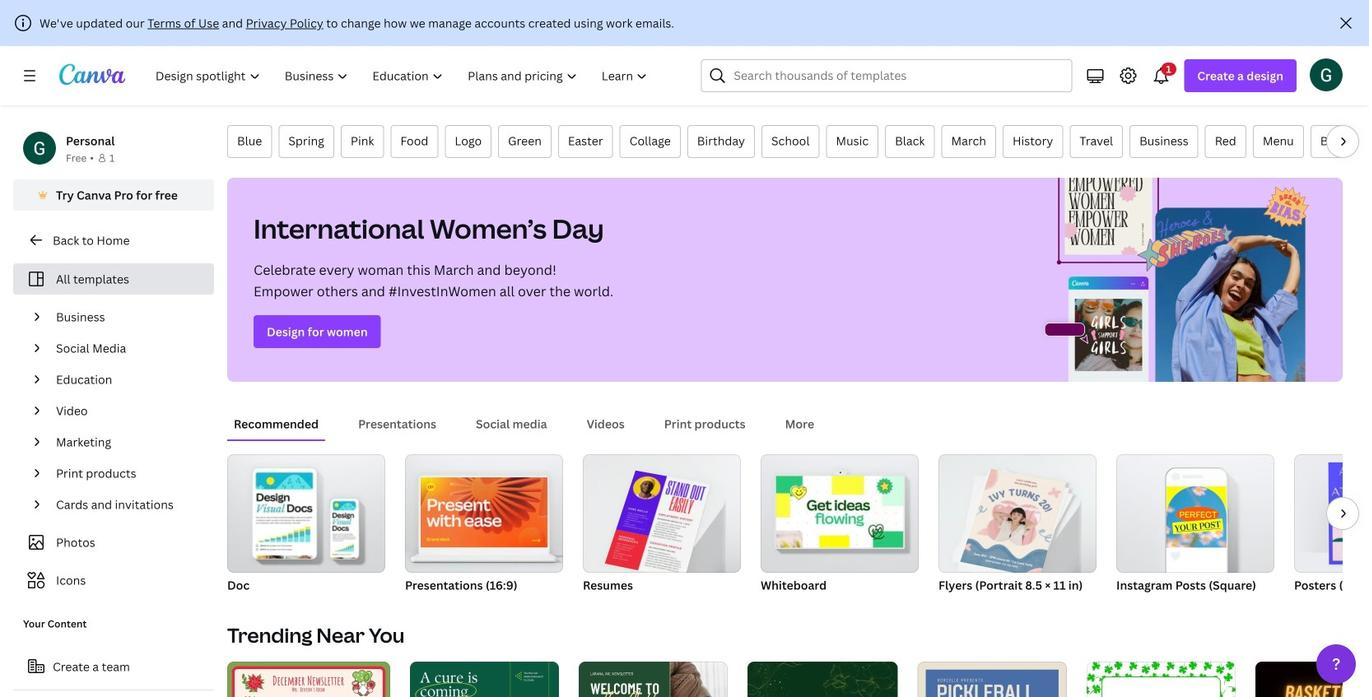 Task type: vqa. For each thing, say whether or not it's contained in the screenshot.
topmost "personal"
no



Task type: describe. For each thing, give the bounding box(es) containing it.
international women's day image
[[1037, 178, 1343, 382]]

edu december gnome newsletter image
[[227, 662, 390, 698]]

green modern clover st. patrick's day page border image
[[1087, 662, 1236, 698]]

top level navigation element
[[145, 59, 662, 92]]

black and orange elegant tournament basketball flyer image
[[1256, 662, 1370, 698]]

medical one-page impact report charity report in dark green light green shapes & scribbles style image
[[410, 662, 559, 698]]



Task type: locate. For each thing, give the bounding box(es) containing it.
flyer (portrait 8.5 × 11 in) image
[[939, 455, 1097, 573], [961, 469, 1067, 578]]

instagram post (square) image
[[1117, 455, 1275, 573], [1167, 487, 1227, 548]]

presentation (16:9) image
[[405, 455, 563, 573], [421, 478, 548, 548]]

resume image
[[583, 455, 741, 573], [605, 471, 711, 580]]

doc image
[[227, 455, 385, 573], [227, 455, 385, 573]]

blue retro pickleball tournament  event flyer image
[[918, 662, 1067, 698]]

green beige modern minimal skincare email newsletter image
[[579, 662, 728, 698]]

green simple thank you card 5 x 7 potrait image
[[748, 662, 898, 698]]

whiteboard image
[[761, 455, 919, 573], [776, 476, 904, 548]]

None search field
[[701, 59, 1073, 92]]

Search search field
[[734, 60, 1062, 91]]

poster (18 × 24 in portrait) image
[[1295, 455, 1370, 573], [1329, 463, 1370, 565]]

greg robinson image
[[1310, 58, 1343, 91]]



